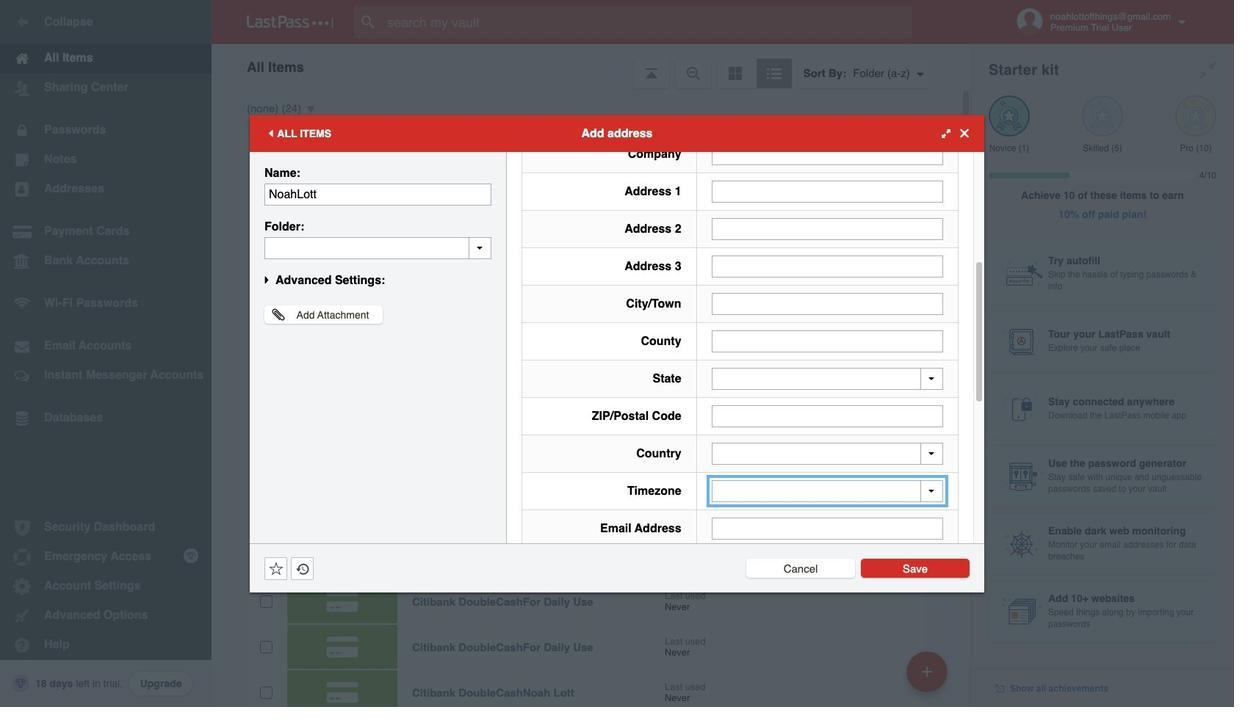 Task type: describe. For each thing, give the bounding box(es) containing it.
lastpass image
[[247, 15, 334, 29]]

Search search field
[[354, 6, 941, 38]]



Task type: locate. For each thing, give the bounding box(es) containing it.
None text field
[[712, 143, 944, 165], [265, 183, 492, 205], [712, 293, 944, 315], [712, 331, 944, 353], [712, 368, 944, 390], [712, 143, 944, 165], [265, 183, 492, 205], [712, 293, 944, 315], [712, 331, 944, 353], [712, 368, 944, 390]]

search my vault text field
[[354, 6, 941, 38]]

new item navigation
[[902, 647, 957, 708]]

None text field
[[712, 181, 944, 203], [712, 218, 944, 240], [265, 237, 492, 259], [712, 256, 944, 278], [712, 406, 944, 428], [712, 518, 944, 540], [712, 181, 944, 203], [712, 218, 944, 240], [265, 237, 492, 259], [712, 256, 944, 278], [712, 406, 944, 428], [712, 518, 944, 540]]

dialog
[[250, 115, 985, 593]]

main navigation navigation
[[0, 0, 212, 708]]

vault options navigation
[[212, 44, 972, 88]]

new item image
[[922, 667, 933, 677]]



